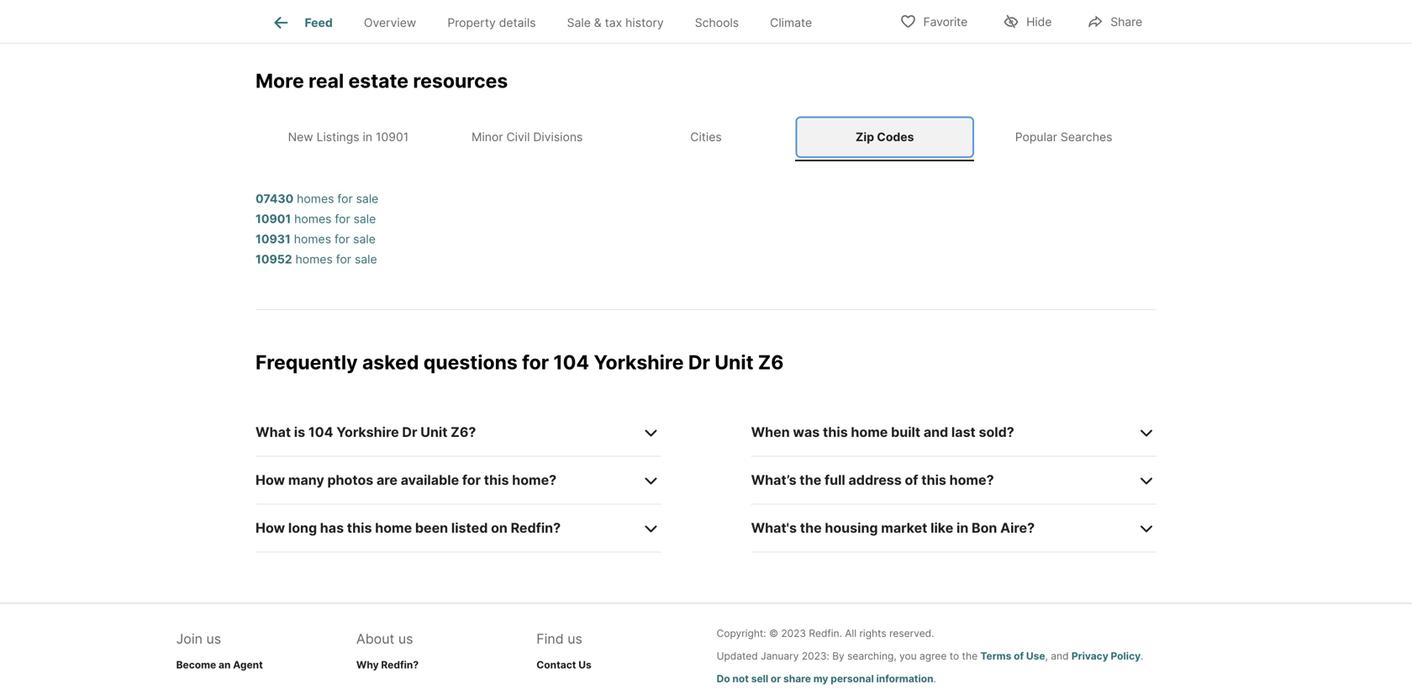 Task type: describe. For each thing, give the bounding box(es) containing it.
are
[[377, 472, 398, 488]]

favorite
[[924, 15, 968, 29]]

how long has this home been listed on redfin?
[[256, 520, 561, 536]]

do not sell or share my personal information .
[[717, 673, 936, 685]]

do
[[717, 673, 730, 685]]

©
[[769, 628, 778, 640]]

personal
[[831, 673, 874, 685]]

contact us button
[[537, 659, 592, 671]]

property
[[448, 15, 496, 30]]

2023:
[[802, 650, 830, 662]]

codes
[[877, 130, 914, 144]]

by
[[832, 650, 845, 662]]

homes right 07430
[[297, 192, 334, 206]]

07430 homes for sale 10901 homes for sale 10931 homes for sale 10952 homes for sale
[[256, 192, 379, 267]]

cities tab
[[617, 117, 796, 158]]

feed link
[[271, 13, 333, 33]]

estate
[[349, 69, 409, 92]]

yorkshire inside dropdown button
[[336, 424, 399, 440]]

climate
[[770, 15, 812, 30]]

the for what's
[[800, 472, 822, 488]]

all
[[845, 628, 857, 640]]

property details
[[448, 15, 536, 30]]

new listings in 10901
[[288, 130, 409, 144]]

10952
[[256, 252, 292, 267]]

about
[[356, 631, 395, 647]]

tab list containing feed
[[256, 0, 841, 43]]

us
[[579, 659, 592, 671]]

how for how long has this home been listed on redfin?
[[256, 520, 285, 536]]

is
[[294, 424, 305, 440]]

when
[[751, 424, 790, 440]]

share
[[1111, 15, 1143, 29]]

or
[[771, 673, 781, 685]]

details
[[499, 15, 536, 30]]

what's
[[751, 472, 797, 488]]

more
[[256, 69, 304, 92]]

this inside how many photos are available for this home? "dropdown button"
[[484, 472, 509, 488]]

homes right 10952
[[296, 252, 333, 267]]

aire?
[[1001, 520, 1035, 536]]

what is 104 yorkshire dr unit z6?
[[256, 424, 476, 440]]

searches
[[1061, 130, 1113, 144]]

and inside dropdown button
[[924, 424, 949, 440]]

share
[[784, 673, 811, 685]]

redfin.
[[809, 628, 842, 640]]

10901 inside the 07430 homes for sale 10901 homes for sale 10931 homes for sale 10952 homes for sale
[[256, 212, 291, 226]]

not
[[733, 673, 749, 685]]

do not sell or share my personal information link
[[717, 673, 934, 685]]

on
[[491, 520, 508, 536]]

this inside how long has this home been listed on redfin? dropdown button
[[347, 520, 372, 536]]

copyright: © 2023 redfin. all rights reserved.
[[717, 628, 934, 640]]

favorite button
[[886, 4, 982, 38]]

sale & tax history
[[567, 15, 664, 30]]

zip
[[856, 130, 874, 144]]

listings
[[317, 130, 359, 144]]

sale & tax history tab
[[552, 3, 679, 43]]

photos
[[327, 472, 374, 488]]

about us
[[356, 631, 413, 647]]

resources
[[413, 69, 508, 92]]

what's the housing market like in bon aire?
[[751, 520, 1035, 536]]

been
[[415, 520, 448, 536]]

us for about us
[[398, 631, 413, 647]]

homes right 10931
[[294, 232, 331, 246]]

terms of use link
[[981, 650, 1045, 662]]

civil
[[507, 130, 530, 144]]

reserved.
[[890, 628, 934, 640]]

become an agent button
[[176, 659, 263, 671]]

privacy policy link
[[1072, 650, 1141, 662]]

join us
[[176, 631, 221, 647]]

1 vertical spatial .
[[934, 673, 936, 685]]

contact
[[537, 659, 576, 671]]

when was this home built and last sold?
[[751, 424, 1015, 440]]

what's the housing market like in bon aire? button
[[751, 505, 1157, 553]]

bon
[[972, 520, 997, 536]]

1 horizontal spatial home
[[851, 424, 888, 440]]

sold?
[[979, 424, 1015, 440]]

built
[[891, 424, 921, 440]]

share button
[[1073, 4, 1157, 38]]

full
[[825, 472, 846, 488]]

popular searches tab
[[975, 117, 1153, 158]]

1 horizontal spatial dr
[[688, 351, 710, 374]]

what's the full address of this home?
[[751, 472, 994, 488]]

minor civil divisions tab
[[438, 117, 617, 158]]

my
[[814, 673, 828, 685]]

hide button
[[989, 4, 1066, 38]]

z6?
[[451, 424, 476, 440]]

housing
[[825, 520, 878, 536]]

climate tab
[[755, 3, 828, 43]]

feed
[[305, 15, 333, 30]]

popular
[[1015, 130, 1058, 144]]

more real estate resources heading
[[256, 69, 1157, 113]]

popular searches
[[1015, 130, 1113, 144]]

the for what's
[[800, 520, 822, 536]]

why
[[356, 659, 379, 671]]

what's
[[751, 520, 797, 536]]

1 horizontal spatial and
[[1051, 650, 1069, 662]]

104 inside dropdown button
[[308, 424, 333, 440]]

07430
[[256, 192, 294, 206]]

home? inside dropdown button
[[950, 472, 994, 488]]



Task type: locate. For each thing, give the bounding box(es) containing it.
0 horizontal spatial us
[[206, 631, 221, 647]]

zip codes tab
[[796, 117, 975, 158]]

1 vertical spatial redfin?
[[381, 659, 419, 671]]

of
[[905, 472, 918, 488], [1014, 650, 1024, 662]]

2 how from the top
[[256, 520, 285, 536]]

dr inside dropdown button
[[402, 424, 417, 440]]

0 vertical spatial and
[[924, 424, 949, 440]]

homes
[[297, 192, 334, 206], [294, 212, 332, 226], [294, 232, 331, 246], [296, 252, 333, 267]]

1 vertical spatial 104
[[308, 424, 333, 440]]

2 tab list from the top
[[256, 113, 1157, 162]]

cities
[[690, 130, 722, 144]]

0 horizontal spatial dr
[[402, 424, 417, 440]]

2 home? from the left
[[950, 472, 994, 488]]

10901
[[376, 130, 409, 144], [256, 212, 291, 226]]

2 us from the left
[[398, 631, 413, 647]]

how long has this home been listed on redfin? button
[[256, 505, 661, 553]]

last
[[952, 424, 976, 440]]

what's the full address of this home? button
[[751, 457, 1157, 505]]

1 vertical spatial the
[[800, 520, 822, 536]]

the inside dropdown button
[[800, 520, 822, 536]]

policy
[[1111, 650, 1141, 662]]

why redfin?
[[356, 659, 419, 671]]

of right address
[[905, 472, 918, 488]]

1 vertical spatial and
[[1051, 650, 1069, 662]]

10901 up 10931
[[256, 212, 291, 226]]

how left many at the left
[[256, 472, 285, 488]]

an
[[219, 659, 231, 671]]

home? inside "dropdown button"
[[512, 472, 557, 488]]

tab list
[[256, 0, 841, 43], [256, 113, 1157, 162]]

1 vertical spatial in
[[957, 520, 969, 536]]

0 horizontal spatial unit
[[421, 424, 448, 440]]

redfin? down about us
[[381, 659, 419, 671]]

in inside tab
[[363, 130, 372, 144]]

of left use
[[1014, 650, 1024, 662]]

has
[[320, 520, 344, 536]]

0 vertical spatial unit
[[715, 351, 754, 374]]

updated
[[717, 650, 758, 662]]

questions
[[424, 351, 518, 374]]

and right ,
[[1051, 650, 1069, 662]]

0 horizontal spatial 10901
[[256, 212, 291, 226]]

1 horizontal spatial in
[[957, 520, 969, 536]]

in right listings
[[363, 130, 372, 144]]

1 vertical spatial dr
[[402, 424, 417, 440]]

0 vertical spatial dr
[[688, 351, 710, 374]]

use
[[1026, 650, 1045, 662]]

1 horizontal spatial us
[[398, 631, 413, 647]]

new
[[288, 130, 313, 144]]

redfin?
[[511, 520, 561, 536], [381, 659, 419, 671]]

this inside when was this home built and last sold? dropdown button
[[823, 424, 848, 440]]

history
[[626, 15, 664, 30]]

0 horizontal spatial redfin?
[[381, 659, 419, 671]]

0 vertical spatial yorkshire
[[594, 351, 684, 374]]

0 horizontal spatial .
[[934, 673, 936, 685]]

new listings in 10901 tab
[[259, 117, 438, 158]]

home?
[[512, 472, 557, 488], [950, 472, 994, 488]]

unit left "z6"
[[715, 351, 754, 374]]

sell
[[751, 673, 769, 685]]

0 horizontal spatial home?
[[512, 472, 557, 488]]

us right about
[[398, 631, 413, 647]]

how
[[256, 472, 285, 488], [256, 520, 285, 536]]

minor
[[472, 130, 503, 144]]

agent
[[233, 659, 263, 671]]

the right to
[[962, 650, 978, 662]]

redfin? inside dropdown button
[[511, 520, 561, 536]]

overview tab
[[348, 3, 432, 43]]

3 us from the left
[[568, 631, 583, 647]]

1 horizontal spatial redfin?
[[511, 520, 561, 536]]

1 vertical spatial 10901
[[256, 212, 291, 226]]

10931
[[256, 232, 291, 246]]

1 horizontal spatial 104
[[554, 351, 589, 374]]

address
[[849, 472, 902, 488]]

0 vertical spatial 104
[[554, 351, 589, 374]]

dr up how many photos are available for this home? in the left bottom of the page
[[402, 424, 417, 440]]

of inside what's the full address of this home? dropdown button
[[905, 472, 918, 488]]

available
[[401, 472, 459, 488]]

what
[[256, 424, 291, 440]]

what is 104 yorkshire dr unit z6? button
[[256, 409, 661, 457]]

2 horizontal spatial us
[[568, 631, 583, 647]]

0 horizontal spatial in
[[363, 130, 372, 144]]

how many photos are available for this home? button
[[256, 457, 661, 505]]

redfin? right on
[[511, 520, 561, 536]]

10901 inside tab
[[376, 130, 409, 144]]

divisions
[[533, 130, 583, 144]]

1 vertical spatial unit
[[421, 424, 448, 440]]

. down agree
[[934, 673, 936, 685]]

schools tab
[[679, 3, 755, 43]]

0 vertical spatial how
[[256, 472, 285, 488]]

,
[[1045, 650, 1048, 662]]

home
[[851, 424, 888, 440], [375, 520, 412, 536]]

how inside dropdown button
[[256, 520, 285, 536]]

sale
[[356, 192, 379, 206], [354, 212, 376, 226], [353, 232, 376, 246], [355, 252, 377, 267]]

find us
[[537, 631, 583, 647]]

0 vertical spatial .
[[1141, 650, 1144, 662]]

in inside dropdown button
[[957, 520, 969, 536]]

us right find
[[568, 631, 583, 647]]

how inside "dropdown button"
[[256, 472, 285, 488]]

become an agent
[[176, 659, 263, 671]]

0 horizontal spatial of
[[905, 472, 918, 488]]

2 vertical spatial the
[[962, 650, 978, 662]]

sale
[[567, 15, 591, 30]]

1 horizontal spatial home?
[[950, 472, 994, 488]]

this up on
[[484, 472, 509, 488]]

1 tab list from the top
[[256, 0, 841, 43]]

.
[[1141, 650, 1144, 662], [934, 673, 936, 685]]

us for find us
[[568, 631, 583, 647]]

us
[[206, 631, 221, 647], [398, 631, 413, 647], [568, 631, 583, 647]]

1 horizontal spatial yorkshire
[[594, 351, 684, 374]]

this right has
[[347, 520, 372, 536]]

1 horizontal spatial of
[[1014, 650, 1024, 662]]

us for join us
[[206, 631, 221, 647]]

1 vertical spatial yorkshire
[[336, 424, 399, 440]]

the
[[800, 472, 822, 488], [800, 520, 822, 536], [962, 650, 978, 662]]

0 vertical spatial of
[[905, 472, 918, 488]]

copyright:
[[717, 628, 766, 640]]

january
[[761, 650, 799, 662]]

how left long
[[256, 520, 285, 536]]

unit left z6?
[[421, 424, 448, 440]]

and left last
[[924, 424, 949, 440]]

contact us
[[537, 659, 592, 671]]

1 vertical spatial how
[[256, 520, 285, 536]]

the inside dropdown button
[[800, 472, 822, 488]]

homes down new
[[294, 212, 332, 226]]

how for how many photos are available for this home?
[[256, 472, 285, 488]]

frequently
[[256, 351, 358, 374]]

0 vertical spatial 10901
[[376, 130, 409, 144]]

find
[[537, 631, 564, 647]]

property details tab
[[432, 3, 552, 43]]

this inside what's the full address of this home? dropdown button
[[922, 472, 947, 488]]

how many photos are available for this home?
[[256, 472, 557, 488]]

overview
[[364, 15, 416, 30]]

home left been
[[375, 520, 412, 536]]

2023
[[781, 628, 806, 640]]

more real estate resources
[[256, 69, 508, 92]]

0 vertical spatial home
[[851, 424, 888, 440]]

0 horizontal spatial 104
[[308, 424, 333, 440]]

the left full at the right of page
[[800, 472, 822, 488]]

asked
[[362, 351, 419, 374]]

1 horizontal spatial .
[[1141, 650, 1144, 662]]

this right was
[[823, 424, 848, 440]]

real
[[309, 69, 344, 92]]

unit inside dropdown button
[[421, 424, 448, 440]]

1 us from the left
[[206, 631, 221, 647]]

0 vertical spatial tab list
[[256, 0, 841, 43]]

this up like
[[922, 472, 947, 488]]

join
[[176, 631, 203, 647]]

was
[[793, 424, 820, 440]]

1 vertical spatial of
[[1014, 650, 1024, 662]]

you
[[900, 650, 917, 662]]

10901 right listings
[[376, 130, 409, 144]]

schools
[[695, 15, 739, 30]]

&
[[594, 15, 602, 30]]

1 horizontal spatial 10901
[[376, 130, 409, 144]]

0 horizontal spatial yorkshire
[[336, 424, 399, 440]]

in right like
[[957, 520, 969, 536]]

when was this home built and last sold? button
[[751, 409, 1157, 457]]

0 vertical spatial the
[[800, 472, 822, 488]]

1 how from the top
[[256, 472, 285, 488]]

tax
[[605, 15, 622, 30]]

0 vertical spatial redfin?
[[511, 520, 561, 536]]

to
[[950, 650, 959, 662]]

for inside "dropdown button"
[[462, 472, 481, 488]]

tab list containing new listings in 10901
[[256, 113, 1157, 162]]

1 vertical spatial home
[[375, 520, 412, 536]]

terms
[[981, 650, 1012, 662]]

unit
[[715, 351, 754, 374], [421, 424, 448, 440]]

listed
[[451, 520, 488, 536]]

us right join
[[206, 631, 221, 647]]

. right privacy
[[1141, 650, 1144, 662]]

dr left "z6"
[[688, 351, 710, 374]]

the right what's
[[800, 520, 822, 536]]

rights
[[860, 628, 887, 640]]

0 horizontal spatial and
[[924, 424, 949, 440]]

1 home? from the left
[[512, 472, 557, 488]]

home left built
[[851, 424, 888, 440]]

1 vertical spatial tab list
[[256, 113, 1157, 162]]

0 horizontal spatial home
[[375, 520, 412, 536]]

market
[[881, 520, 928, 536]]

z6
[[758, 351, 784, 374]]

hide
[[1027, 15, 1052, 29]]

0 vertical spatial in
[[363, 130, 372, 144]]

1 horizontal spatial unit
[[715, 351, 754, 374]]



Task type: vqa. For each thing, say whether or not it's contained in the screenshot.


